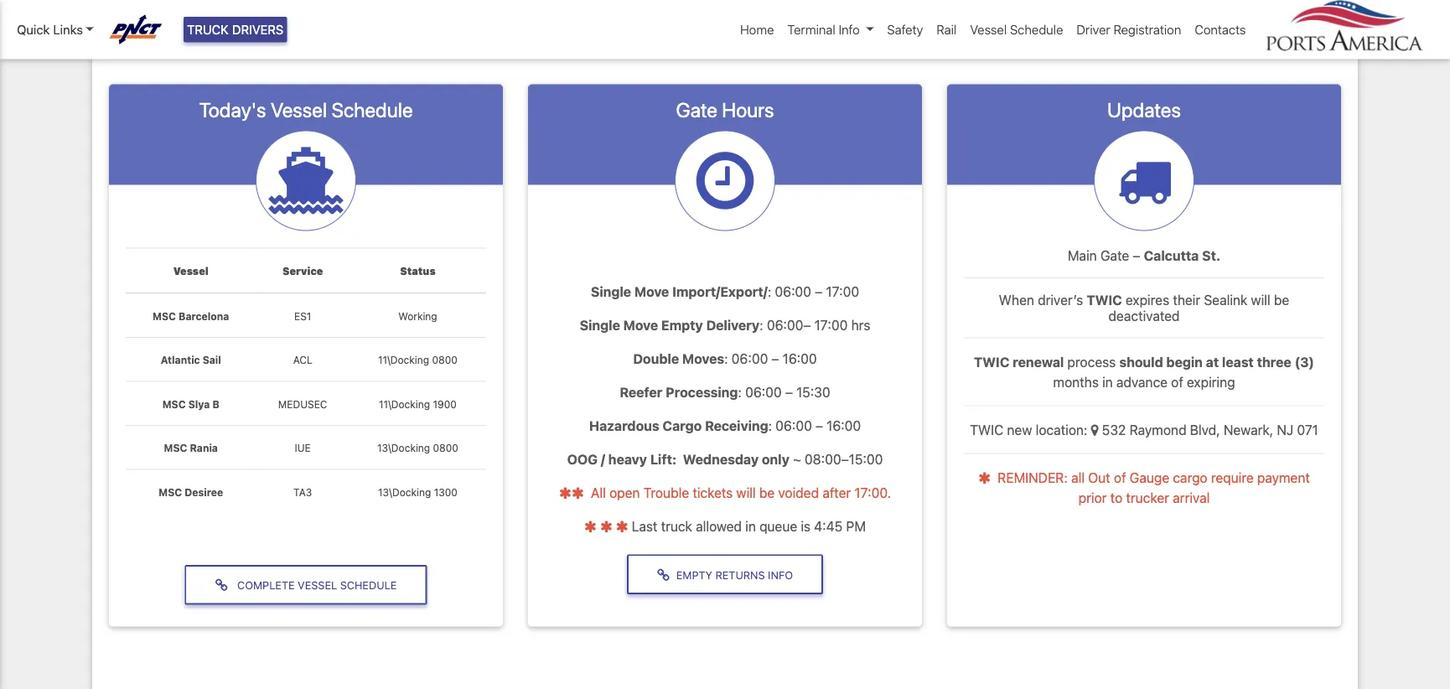 Task type: vqa. For each thing, say whether or not it's contained in the screenshot.
Anyone who violates Safety rules or refuses to cooperate with Security, will be escorted off the Terminal. at the bottom of page
no



Task type: locate. For each thing, give the bounding box(es) containing it.
hazardous
[[589, 418, 660, 434]]

in
[[1103, 374, 1114, 390], [746, 518, 756, 534]]

info right returns
[[768, 569, 793, 581]]

twic up the 'deactivated'
[[1087, 292, 1123, 308]]

1 vertical spatial move
[[624, 317, 658, 333]]

empty up moves
[[662, 317, 703, 333]]

link image inside "complete vessel schedule" link
[[215, 579, 234, 593]]

0800 up 1900
[[432, 354, 458, 366]]

link image for complete vessel schedule
[[215, 579, 234, 593]]

1 horizontal spatial be
[[1275, 292, 1290, 308]]

08:00–15:00
[[805, 451, 883, 467]]

schedule for today's vessel schedule
[[332, 98, 413, 121]]

twic new location:
[[970, 422, 1092, 438]]

at
[[1207, 354, 1220, 370]]

0 vertical spatial 11\docking
[[378, 354, 429, 366]]

reminder:
[[998, 469, 1068, 485]]

1 vertical spatial info
[[768, 569, 793, 581]]

advance
[[1117, 374, 1168, 390]]

1 vertical spatial empty
[[677, 569, 713, 581]]

b
[[213, 398, 220, 410]]

arrival
[[1173, 490, 1210, 506]]

1 vertical spatial will
[[737, 485, 756, 501]]

gate left hours
[[676, 98, 718, 121]]

single
[[591, 284, 632, 300], [580, 317, 621, 333]]

calcutta
[[1144, 248, 1200, 264]]

hours
[[722, 98, 775, 121]]

ta3
[[294, 487, 312, 498]]

11\docking
[[378, 354, 429, 366], [379, 398, 430, 410]]

1 horizontal spatial gate
[[1101, 248, 1130, 264]]

renewal
[[1013, 354, 1065, 370]]

0 vertical spatial single
[[591, 284, 632, 300]]

4:45
[[815, 518, 843, 534]]

in down the process at the right of page
[[1103, 374, 1114, 390]]

double moves : 06:00 – 16:00
[[633, 351, 817, 367]]

0 vertical spatial 0800
[[432, 354, 458, 366]]

pm
[[847, 518, 866, 534]]

vessel right rail
[[971, 22, 1007, 37]]

oog / heavy lift:  wednesday only ~ 08:00–15:00
[[567, 451, 883, 467]]

: up receiving
[[738, 384, 742, 400]]

working
[[399, 310, 438, 322]]

updates
[[1108, 98, 1182, 121]]

require
[[1212, 469, 1254, 485]]

link image left complete
[[215, 579, 234, 593]]

0 vertical spatial be
[[1275, 292, 1290, 308]]

0 horizontal spatial of
[[1115, 469, 1127, 485]]

0800 up 1300
[[433, 443, 459, 454]]

twic renewal process should begin  at least three (3) months in advance of expiring
[[974, 354, 1315, 390]]

prior
[[1079, 490, 1107, 506]]

atlantic sail
[[161, 354, 221, 366]]

16:00 up 08:00–15:00
[[827, 418, 861, 434]]

0 horizontal spatial in
[[746, 518, 756, 534]]

0 horizontal spatial be
[[760, 485, 775, 501]]

0 vertical spatial in
[[1103, 374, 1114, 390]]

0 horizontal spatial 16:00
[[783, 351, 817, 367]]

in inside twic renewal process should begin  at least three (3) months in advance of expiring
[[1103, 374, 1114, 390]]

complete vessel schedule link
[[185, 565, 427, 605]]

2 vertical spatial schedule
[[340, 579, 397, 592]]

will right tickets
[[737, 485, 756, 501]]

link image
[[657, 569, 677, 582], [215, 579, 234, 593]]

0 vertical spatial move
[[635, 284, 669, 300]]

17:00 left hrs
[[815, 317, 848, 333]]

msc for msc rania
[[164, 443, 187, 454]]

tickets
[[693, 485, 733, 501]]

be inside expires their sealink will be deactivated
[[1275, 292, 1290, 308]]

msc left rania
[[164, 443, 187, 454]]

last truck allowed in queue is 4:45 pm
[[632, 518, 866, 534]]

1 horizontal spatial 16:00
[[827, 418, 861, 434]]

driver
[[1077, 22, 1111, 37]]

11\docking for 11\docking 0800
[[378, 354, 429, 366]]

sail
[[203, 354, 221, 366]]

will right sealink
[[1252, 292, 1271, 308]]

links
[[53, 22, 83, 37]]

06:00 down delivery
[[732, 351, 768, 367]]

0 horizontal spatial gate
[[676, 98, 718, 121]]

13\docking up 13\docking 1300
[[377, 443, 430, 454]]

1 vertical spatial in
[[746, 518, 756, 534]]

0 horizontal spatial will
[[737, 485, 756, 501]]

06:00 up 06:00–
[[775, 284, 812, 300]]

1 horizontal spatial will
[[1252, 292, 1271, 308]]

15:30
[[797, 384, 831, 400]]

gate right main
[[1101, 248, 1130, 264]]

0 vertical spatial schedule
[[1011, 22, 1064, 37]]

1 horizontal spatial link image
[[657, 569, 677, 582]]

0 vertical spatial 13\docking
[[377, 443, 430, 454]]

1 vertical spatial schedule
[[332, 98, 413, 121]]

0 vertical spatial of
[[1172, 374, 1184, 390]]

trucker
[[1127, 490, 1170, 506]]

twic left new
[[970, 422, 1004, 438]]

rania
[[190, 443, 218, 454]]

of up to
[[1115, 469, 1127, 485]]

msc for msc slya b
[[162, 398, 186, 410]]

msc left barcelona
[[153, 310, 176, 322]]

13\docking left 1300
[[378, 487, 431, 498]]

truck drivers
[[187, 22, 284, 37]]

11\docking down working
[[378, 354, 429, 366]]

/
[[601, 451, 605, 467]]

twic for new
[[970, 422, 1004, 438]]

0 vertical spatial will
[[1252, 292, 1271, 308]]

1 vertical spatial of
[[1115, 469, 1127, 485]]

link image inside empty returns info link
[[657, 569, 677, 582]]

quick
[[17, 22, 50, 37]]

truck
[[661, 518, 693, 534]]

msc left desiree
[[159, 487, 182, 498]]

1 vertical spatial single
[[580, 317, 621, 333]]

all
[[1072, 469, 1085, 485]]

1 vertical spatial gate
[[1101, 248, 1130, 264]]

1 vertical spatial twic
[[974, 354, 1010, 370]]

hazardous cargo receiving :  06:00 – 16:00
[[589, 418, 861, 434]]

~
[[793, 451, 802, 467]]

delivery
[[707, 317, 760, 333]]

heavy
[[609, 451, 647, 467]]

single for single move empty delivery : 06:00– 17:00 hrs
[[580, 317, 621, 333]]

: left 06:00–
[[760, 317, 764, 333]]

of down begin
[[1172, 374, 1184, 390]]

0 vertical spatial empty
[[662, 317, 703, 333]]

be left voided in the right bottom of the page
[[760, 485, 775, 501]]

0 vertical spatial info
[[839, 22, 860, 37]]

2 vertical spatial twic
[[970, 422, 1004, 438]]

main gate – calcutta st.
[[1068, 248, 1221, 264]]

1 vertical spatial be
[[760, 485, 775, 501]]

only
[[762, 451, 790, 467]]

1 vertical spatial 13\docking
[[378, 487, 431, 498]]

1 vertical spatial 17:00
[[815, 317, 848, 333]]

twic
[[1087, 292, 1123, 308], [974, 354, 1010, 370], [970, 422, 1004, 438]]

13\docking for 13\docking 0800
[[377, 443, 430, 454]]

0 horizontal spatial link image
[[215, 579, 234, 593]]

11\docking left 1900
[[379, 398, 430, 410]]

be right sealink
[[1275, 292, 1290, 308]]

empty left returns
[[677, 569, 713, 581]]

0 vertical spatial 16:00
[[783, 351, 817, 367]]

0 vertical spatial 17:00
[[826, 284, 860, 300]]

to
[[1111, 490, 1123, 506]]

twic inside twic renewal process should begin  at least three (3) months in advance of expiring
[[974, 354, 1010, 370]]

location:
[[1036, 422, 1088, 438]]

link image down truck
[[657, 569, 677, 582]]

returns
[[716, 569, 765, 581]]

empty returns info
[[677, 569, 793, 581]]

receiving
[[705, 418, 769, 434]]

16:00
[[783, 351, 817, 367], [827, 418, 861, 434]]

their
[[1174, 292, 1201, 308]]

1 horizontal spatial of
[[1172, 374, 1184, 390]]

schedule for complete vessel schedule
[[340, 579, 397, 592]]

532
[[1103, 422, 1127, 438]]

move for empty
[[624, 317, 658, 333]]

reefer processing : 06:00 – 15:30
[[620, 384, 831, 400]]

expiring
[[1188, 374, 1236, 390]]

info right terminal
[[839, 22, 860, 37]]

barcelona
[[179, 310, 229, 322]]

1 vertical spatial 0800
[[433, 443, 459, 454]]

months
[[1054, 374, 1099, 390]]

17:00 up hrs
[[826, 284, 860, 300]]

1 vertical spatial 11\docking
[[379, 398, 430, 410]]

–
[[1133, 248, 1141, 264], [815, 284, 823, 300], [772, 351, 780, 367], [786, 384, 793, 400], [816, 418, 824, 434]]

msc left 'slya'
[[162, 398, 186, 410]]

be
[[1275, 292, 1290, 308], [760, 485, 775, 501]]

1 horizontal spatial in
[[1103, 374, 1114, 390]]

16:00 down 06:00–
[[783, 351, 817, 367]]

17:00.
[[855, 485, 891, 501]]

will
[[1252, 292, 1271, 308], [737, 485, 756, 501]]

0800 for 11\docking 0800
[[432, 354, 458, 366]]

13\docking
[[377, 443, 430, 454], [378, 487, 431, 498]]

1300
[[434, 487, 458, 498]]

twic left renewal
[[974, 354, 1010, 370]]

in left the queue on the bottom of the page
[[746, 518, 756, 534]]

11\docking 1900
[[379, 398, 457, 410]]

06:00 up ~
[[776, 418, 813, 434]]

status
[[400, 265, 436, 277]]

new
[[1008, 422, 1033, 438]]

1 horizontal spatial info
[[839, 22, 860, 37]]

safety
[[888, 22, 924, 37]]

532 raymond blvd, newark, nj 071
[[1103, 422, 1319, 438]]



Task type: describe. For each thing, give the bounding box(es) containing it.
13\docking 0800
[[377, 443, 459, 454]]

oog
[[567, 451, 598, 467]]

rail
[[937, 22, 957, 37]]

begin
[[1167, 354, 1203, 370]]

raymond
[[1130, 422, 1187, 438]]

vessel right the today's
[[271, 98, 327, 121]]

13\docking for 13\docking 1300
[[378, 487, 431, 498]]

expires
[[1126, 292, 1170, 308]]

gate hours
[[676, 98, 775, 121]]

twic for renewal
[[974, 354, 1010, 370]]

after
[[823, 485, 851, 501]]

vessel up msc barcelona
[[173, 265, 209, 277]]

safety link
[[881, 13, 930, 46]]

11\docking 0800
[[378, 354, 458, 366]]

when
[[999, 292, 1035, 308]]

quick links
[[17, 22, 83, 37]]

single move empty delivery : 06:00– 17:00 hrs
[[580, 317, 871, 333]]

processing
[[666, 384, 738, 400]]

truck
[[187, 22, 229, 37]]

move for import/export/
[[635, 284, 669, 300]]

will inside expires their sealink will be deactivated
[[1252, 292, 1271, 308]]

06:00 up receiving
[[746, 384, 782, 400]]

06:00–
[[767, 317, 811, 333]]

sealink
[[1205, 292, 1248, 308]]

terminal info link
[[781, 13, 881, 46]]

should
[[1120, 354, 1164, 370]]

: down single move empty delivery : 06:00– 17:00 hrs
[[725, 351, 728, 367]]

iue
[[295, 443, 311, 454]]

is
[[801, 518, 811, 534]]

17:00 for 06:00–
[[815, 317, 848, 333]]

quick links link
[[17, 20, 94, 39]]

all
[[591, 485, 606, 501]]

process
[[1068, 354, 1116, 370]]

wednesday
[[683, 451, 759, 467]]

terminal info
[[788, 22, 860, 37]]

gauge
[[1130, 469, 1170, 485]]

of inside twic renewal process should begin  at least three (3) months in advance of expiring
[[1172, 374, 1184, 390]]

0 vertical spatial gate
[[676, 98, 718, 121]]

msc for msc barcelona
[[153, 310, 176, 322]]

nj
[[1278, 422, 1294, 438]]

terminal
[[788, 22, 836, 37]]

import/export/
[[673, 284, 768, 300]]

(3)
[[1295, 354, 1315, 370]]

11\docking for 11\docking 1900
[[379, 398, 430, 410]]

0 horizontal spatial info
[[768, 569, 793, 581]]

17:00 for –
[[826, 284, 860, 300]]

vessel right complete
[[298, 579, 337, 592]]

least
[[1223, 354, 1254, 370]]

slya
[[188, 398, 210, 410]]

truck drivers link
[[184, 17, 287, 42]]

0 vertical spatial twic
[[1087, 292, 1123, 308]]

reefer
[[620, 384, 663, 400]]

msc slya b
[[162, 398, 220, 410]]

cargo
[[1174, 469, 1208, 485]]

: up only
[[769, 418, 772, 434]]

trouble
[[644, 485, 689, 501]]

double
[[633, 351, 679, 367]]

home
[[741, 22, 774, 37]]

hrs
[[852, 317, 871, 333]]

of inside reminder: all out of gauge cargo require payment prior to trucker arrival
[[1115, 469, 1127, 485]]

when driver's twic
[[999, 292, 1123, 308]]

newark,
[[1224, 422, 1274, 438]]

msc for msc desiree
[[159, 487, 182, 498]]

home link
[[734, 13, 781, 46]]

queue
[[760, 518, 798, 534]]

out
[[1089, 469, 1111, 485]]

today's
[[199, 98, 266, 121]]

1 vertical spatial 16:00
[[827, 418, 861, 434]]

msc desiree
[[159, 487, 223, 498]]

driver registration
[[1077, 22, 1182, 37]]

link image for empty returns info
[[657, 569, 677, 582]]

three
[[1258, 354, 1292, 370]]

atlantic
[[161, 354, 200, 366]]

payment
[[1258, 469, 1311, 485]]

all open trouble tickets will be voided after 17:00.
[[588, 485, 891, 501]]

last
[[632, 518, 658, 534]]

reminder: all out of gauge cargo require payment prior to trucker arrival
[[998, 469, 1311, 506]]

: up 06:00–
[[768, 284, 772, 300]]

drivers
[[232, 22, 284, 37]]

071
[[1298, 422, 1319, 438]]

13\docking 1300
[[378, 487, 458, 498]]

acl
[[293, 354, 313, 366]]

cargo
[[663, 418, 702, 434]]

registration
[[1114, 22, 1182, 37]]

main
[[1068, 248, 1098, 264]]

complete
[[237, 579, 295, 592]]

service
[[283, 265, 323, 277]]

0800 for 13\docking 0800
[[433, 443, 459, 454]]

today's vessel schedule
[[199, 98, 413, 121]]

st.
[[1203, 248, 1221, 264]]

medusec
[[278, 398, 327, 410]]

single for single move import/export/ : 06:00 – 17:00
[[591, 284, 632, 300]]

voided
[[779, 485, 819, 501]]



